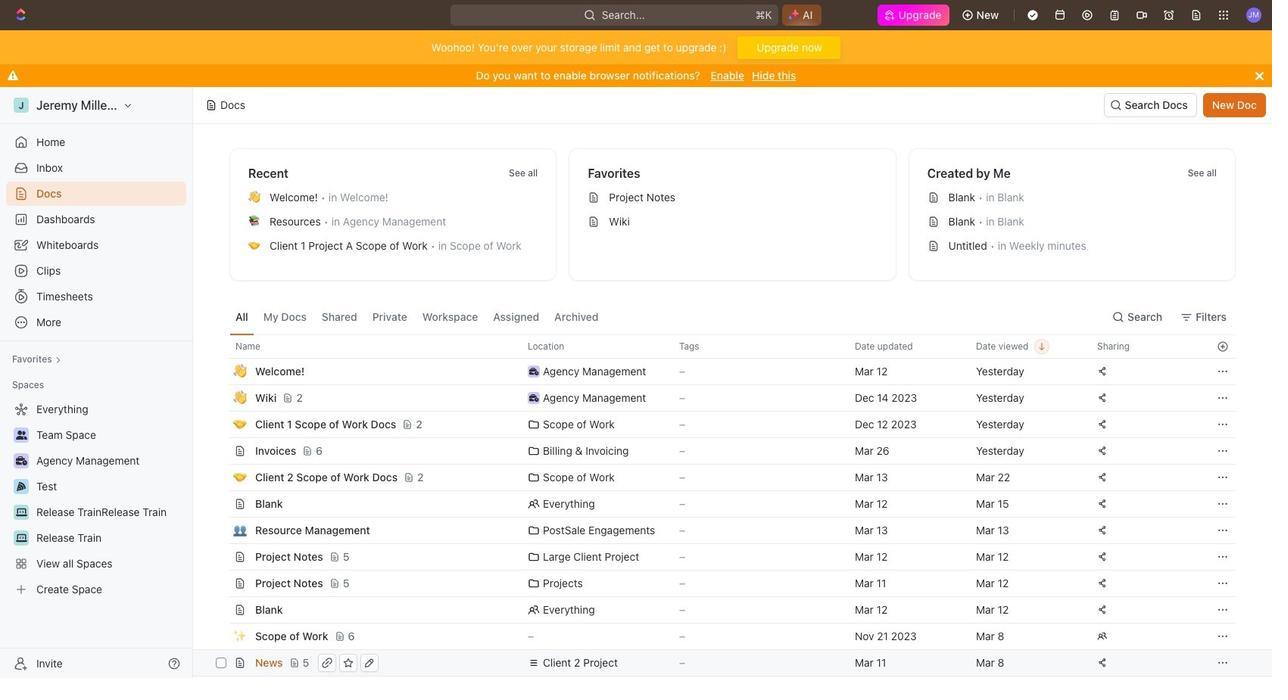 Task type: locate. For each thing, give the bounding box(es) containing it.
table
[[193, 335, 1272, 679]]

user group image
[[16, 431, 27, 440]]

2 business time image from the top
[[529, 395, 539, 402]]

laptop code image
[[16, 508, 27, 517]]

row
[[213, 335, 1236, 359], [213, 358, 1236, 385], [213, 385, 1236, 412], [213, 411, 1236, 438], [213, 438, 1236, 465], [213, 464, 1236, 491], [213, 491, 1236, 518], [213, 517, 1236, 544], [213, 544, 1236, 571], [213, 570, 1236, 597], [213, 597, 1236, 624], [213, 623, 1236, 651], [193, 650, 1272, 677], [213, 676, 1236, 679]]

tree
[[6, 398, 186, 602]]

business time image
[[529, 368, 539, 376], [529, 395, 539, 402]]

tab list
[[229, 299, 605, 335]]

cell
[[213, 677, 229, 679]]

1 business time image from the top
[[529, 368, 539, 376]]

1 vertical spatial business time image
[[529, 395, 539, 402]]

jeremy miller's workspace, , element
[[14, 98, 29, 113]]

laptop code image
[[16, 534, 27, 543]]

business time image
[[16, 457, 27, 466]]

0 vertical spatial business time image
[[529, 368, 539, 376]]



Task type: vqa. For each thing, say whether or not it's contained in the screenshot.
business time icon inside Sidebar navigation
no



Task type: describe. For each thing, give the bounding box(es) containing it.
pizza slice image
[[17, 482, 26, 491]]

tree inside 'sidebar' navigation
[[6, 398, 186, 602]]

sidebar navigation
[[0, 87, 196, 679]]



